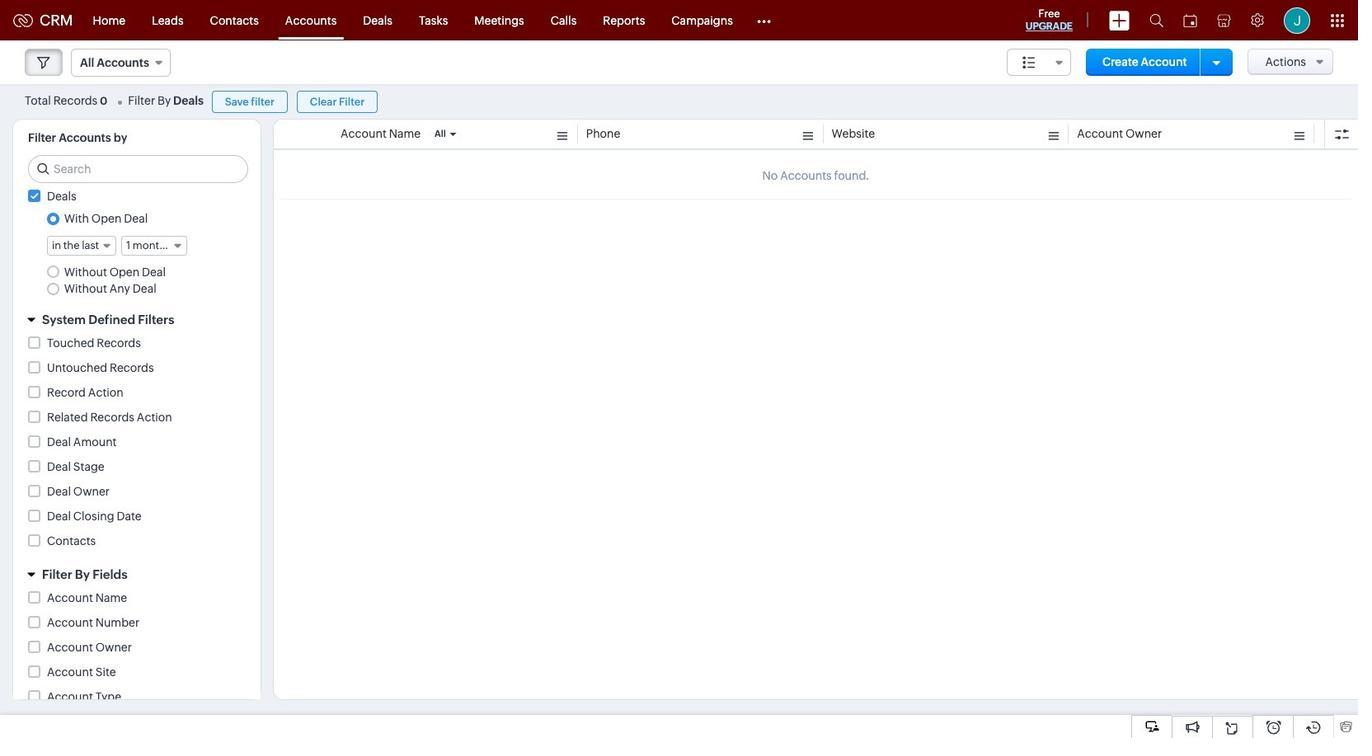 Task type: locate. For each thing, give the bounding box(es) containing it.
None field
[[71, 49, 171, 77], [1007, 49, 1072, 76], [47, 236, 116, 256], [121, 236, 187, 256], [71, 49, 171, 77], [47, 236, 116, 256], [121, 236, 187, 256]]

calendar image
[[1184, 14, 1198, 27]]

logo image
[[13, 14, 33, 27]]

search image
[[1150, 13, 1164, 27]]

size image
[[1023, 55, 1036, 70]]

Search text field
[[29, 156, 247, 182]]

none field size
[[1007, 49, 1072, 76]]

profile element
[[1275, 0, 1321, 40]]

profile image
[[1285, 7, 1311, 33]]

Other Modules field
[[746, 7, 782, 33]]



Task type: vqa. For each thing, say whether or not it's contained in the screenshot.
Profile element
yes



Task type: describe. For each thing, give the bounding box(es) containing it.
create menu image
[[1110, 10, 1130, 30]]

search element
[[1140, 0, 1174, 40]]

create menu element
[[1100, 0, 1140, 40]]



